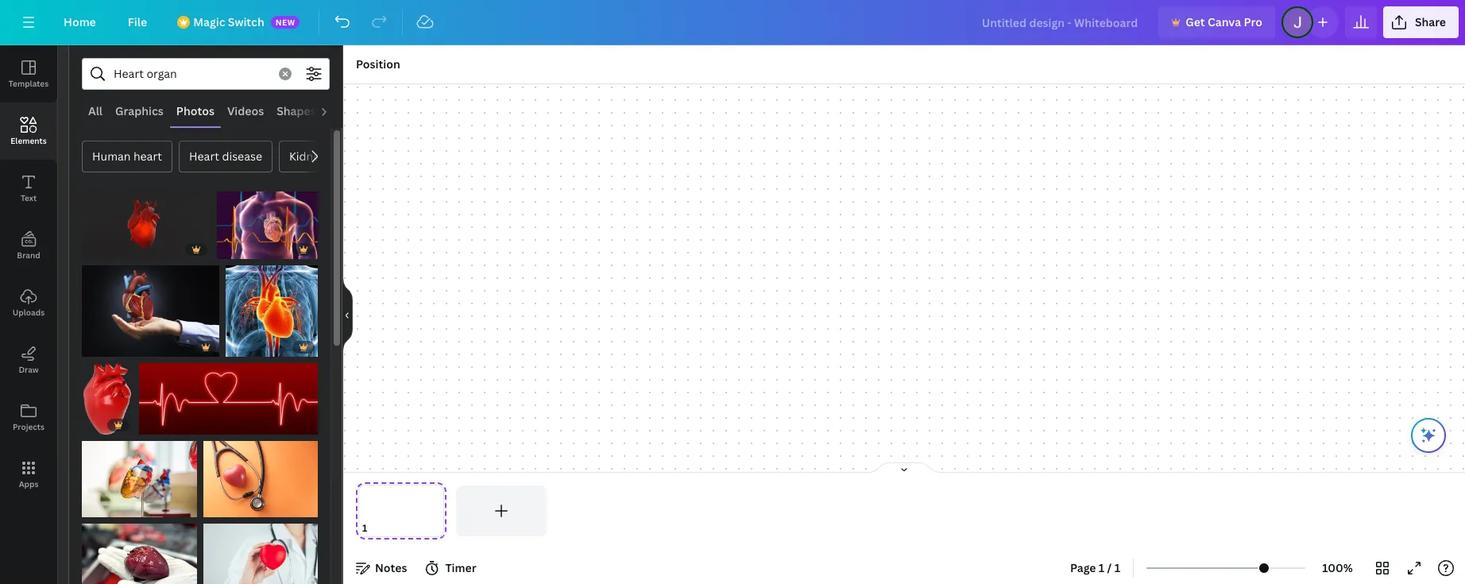 Task type: vqa. For each thing, say whether or not it's contained in the screenshot.
the Timer button
yes



Task type: locate. For each thing, give the bounding box(es) containing it.
2 1 from the left
[[1115, 560, 1121, 575]]

audio button
[[323, 96, 367, 126]]

0 horizontal spatial 1
[[1099, 560, 1105, 575]]

new
[[276, 17, 296, 28]]

position
[[356, 56, 400, 72]]

hide image
[[343, 277, 353, 353]]

get
[[1186, 14, 1205, 29]]

heart disease
[[189, 149, 262, 164]]

side panel tab list
[[0, 45, 57, 503]]

1 left /
[[1099, 560, 1105, 575]]

position button
[[350, 52, 407, 77]]

group
[[82, 182, 211, 259], [217, 182, 318, 259], [82, 256, 220, 357], [226, 256, 318, 357], [82, 354, 133, 435], [139, 354, 318, 435], [82, 432, 197, 518], [204, 432, 318, 518], [82, 515, 197, 584], [203, 515, 318, 584]]

kidney
[[289, 149, 326, 164]]

organic anatomical human heart beat with glow inside. anatomy an image
[[82, 192, 211, 259]]

human heart
[[92, 149, 162, 164]]

1 1 from the left
[[1099, 560, 1105, 575]]

Search elements search field
[[114, 59, 269, 89]]

file button
[[115, 6, 160, 38]]

1 horizontal spatial 1
[[1115, 560, 1121, 575]]

text
[[21, 192, 37, 203]]

doctor holding a heart image
[[203, 524, 318, 584]]

100%
[[1323, 560, 1354, 575]]

projects button
[[0, 389, 57, 446]]

disease
[[222, 149, 262, 164]]

graphics
[[115, 103, 164, 118]]

pro
[[1244, 14, 1263, 29]]

kidney button
[[279, 141, 336, 172]]

templates button
[[0, 45, 57, 103]]

notes
[[375, 560, 407, 575]]

untitled media image
[[139, 363, 318, 435], [82, 441, 197, 518]]

1 right /
[[1115, 560, 1121, 575]]

elements
[[11, 135, 47, 146]]

get canva pro
[[1186, 14, 1263, 29]]

canva
[[1208, 14, 1242, 29]]

100% button
[[1312, 556, 1364, 581]]

1
[[1099, 560, 1105, 575], [1115, 560, 1121, 575]]

magic
[[193, 14, 225, 29]]



Task type: describe. For each thing, give the bounding box(es) containing it.
text button
[[0, 160, 57, 217]]

3d rendering illustration of a stylized human heart anatomy image
[[82, 363, 133, 435]]

wallaby heart organ image
[[82, 524, 197, 584]]

audio
[[329, 103, 361, 118]]

shapes
[[277, 103, 316, 118]]

graphics button
[[109, 96, 170, 126]]

uploads button
[[0, 274, 57, 331]]

heart
[[133, 149, 162, 164]]

uploads
[[13, 307, 45, 318]]

file
[[128, 14, 147, 29]]

all button
[[82, 96, 109, 126]]

main menu bar
[[0, 0, 1466, 45]]

page
[[1071, 560, 1097, 575]]

heart
[[189, 149, 219, 164]]

switch
[[228, 14, 264, 29]]

"human heart image
[[226, 265, 318, 357]]

photos button
[[170, 96, 221, 126]]

timer button
[[420, 556, 483, 581]]

brand
[[17, 250, 40, 261]]

heart disease button
[[179, 141, 273, 172]]

/
[[1108, 560, 1112, 575]]

get canva pro button
[[1159, 6, 1276, 38]]

heart shape symbol and stethoscope on orange background image
[[204, 441, 318, 518]]

templates
[[9, 78, 49, 89]]

page 1 / 1
[[1071, 560, 1121, 575]]

draw
[[19, 364, 39, 375]]

human
[[92, 149, 131, 164]]

magic switch
[[193, 14, 264, 29]]

brand button
[[0, 217, 57, 274]]

"heart with coronary vessels inside human body image
[[217, 192, 318, 259]]

hand presenting heart organ image
[[82, 265, 220, 357]]

elements button
[[0, 103, 57, 160]]

videos button
[[221, 96, 270, 126]]

home link
[[51, 6, 109, 38]]

videos
[[227, 103, 264, 118]]

photos
[[176, 103, 215, 118]]

0 vertical spatial untitled media image
[[139, 363, 318, 435]]

home
[[64, 14, 96, 29]]

page 1 image
[[356, 486, 447, 537]]

share
[[1416, 14, 1447, 29]]

Page title text field
[[374, 521, 381, 537]]

draw button
[[0, 331, 57, 389]]

share button
[[1384, 6, 1459, 38]]

apps
[[19, 478, 38, 490]]

projects
[[13, 421, 45, 432]]

apps button
[[0, 446, 57, 503]]

timer
[[445, 560, 477, 575]]

hide pages image
[[866, 462, 943, 475]]

notes button
[[350, 556, 414, 581]]

1 vertical spatial untitled media image
[[82, 441, 197, 518]]

shapes button
[[270, 96, 323, 126]]

all
[[88, 103, 103, 118]]

canva assistant image
[[1420, 426, 1439, 445]]

Design title text field
[[970, 6, 1153, 38]]

human heart button
[[82, 141, 172, 172]]



